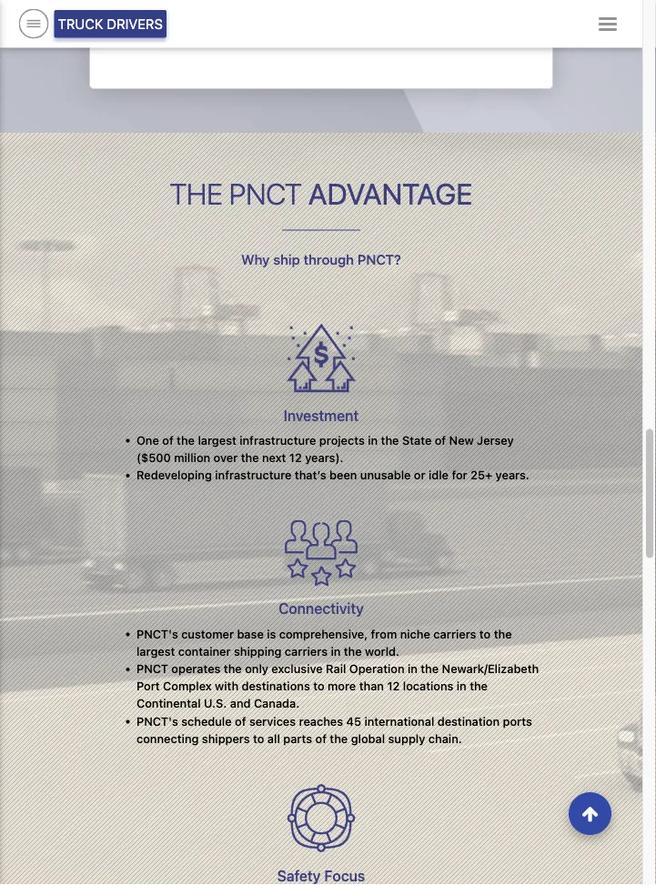 Task type: locate. For each thing, give the bounding box(es) containing it.
pnct's
[[137, 628, 178, 641], [137, 715, 178, 729]]

pnct inside pnct's customer base is comprehensive, from niche carriers to the largest container shipping carriers in the world. pnct operates the only exclusive rail operation in the newark/elizabeth port complex with destinations to more than 12 locations in the continental u.s. and canada. pnct's schedule of services reaches 45 international destination ports connecting shippers to all parts of the global supply chain.
[[137, 662, 168, 676]]

12 right than
[[387, 680, 400, 694]]

1 vertical spatial pnct's
[[137, 715, 178, 729]]

advantage
[[308, 177, 473, 212]]

chain.
[[429, 732, 462, 746]]

0 vertical spatial to
[[480, 628, 491, 641]]

u.s.
[[204, 697, 227, 711]]

12
[[289, 451, 302, 465], [387, 680, 400, 694]]

pnct?
[[358, 252, 401, 268]]

safety focus image
[[286, 784, 356, 855]]

than
[[359, 680, 384, 694]]

0 vertical spatial pnct
[[229, 177, 302, 212]]

0 vertical spatial 12
[[289, 451, 302, 465]]

12 right next on the bottom left of the page
[[289, 451, 302, 465]]

jersey
[[477, 434, 514, 447]]

one of the largest infrastructure projects in the state of new jersey ($500 million over the next 12 years). redeveloping infrastructure that's been unusable or idle for 25+ years.
[[137, 434, 530, 482]]

0 vertical spatial carriers
[[434, 628, 476, 641]]

the up newark/elizabeth
[[494, 628, 512, 641]]

the left next on the bottom left of the page
[[241, 451, 259, 465]]

the pnct advantage
[[170, 177, 473, 212]]

to left all
[[253, 732, 264, 746]]

the
[[177, 434, 195, 447], [381, 434, 399, 447], [241, 451, 259, 465], [494, 628, 512, 641], [344, 645, 362, 659], [224, 662, 242, 676], [421, 662, 439, 676], [470, 680, 488, 694], [330, 732, 348, 746]]

in right locations
[[457, 680, 467, 694]]

carriers
[[434, 628, 476, 641], [285, 645, 328, 659]]

2 pnct's from the top
[[137, 715, 178, 729]]

1 horizontal spatial largest
[[198, 434, 236, 447]]

parts
[[283, 732, 312, 746]]

global
[[351, 732, 385, 746]]

of right one
[[162, 434, 174, 447]]

locations
[[403, 680, 454, 694]]

one
[[137, 434, 159, 447]]

truck
[[58, 16, 103, 32]]

to up newark/elizabeth
[[480, 628, 491, 641]]

largest up over on the bottom left of page
[[198, 434, 236, 447]]

25+
[[471, 469, 493, 482]]

pnct
[[229, 177, 302, 212], [137, 662, 168, 676]]

1 vertical spatial infrastructure
[[215, 469, 292, 482]]

to
[[480, 628, 491, 641], [313, 680, 325, 694], [253, 732, 264, 746]]

1 horizontal spatial carriers
[[434, 628, 476, 641]]

($500
[[137, 451, 171, 465]]

in
[[368, 434, 378, 447], [331, 645, 341, 659], [408, 662, 418, 676], [457, 680, 467, 694]]

carriers up exclusive
[[285, 645, 328, 659]]

in right projects
[[368, 434, 378, 447]]

with
[[215, 680, 239, 694]]

years).
[[305, 451, 344, 465]]

projects
[[319, 434, 365, 447]]

1 vertical spatial 12
[[387, 680, 400, 694]]

newark/elizabeth
[[442, 662, 539, 676]]

0 horizontal spatial pnct
[[137, 662, 168, 676]]

supply
[[388, 732, 425, 746]]

from
[[371, 628, 397, 641]]

operation
[[349, 662, 405, 676]]

or
[[414, 469, 426, 482]]

investment
[[284, 407, 359, 425]]

carriers right niche
[[434, 628, 476, 641]]

pnct up 'port'
[[137, 662, 168, 676]]

largest
[[198, 434, 236, 447], [137, 645, 175, 659]]

pnct's up connecting
[[137, 715, 178, 729]]

1 vertical spatial pnct
[[137, 662, 168, 676]]

connecting
[[137, 732, 199, 746]]

over
[[214, 451, 238, 465]]

truck drivers
[[58, 16, 163, 32]]

0 vertical spatial infrastructure
[[240, 434, 316, 447]]

to left more
[[313, 680, 325, 694]]

largest inside pnct's customer base is comprehensive, from niche carriers to the largest container shipping carriers in the world. pnct operates the only exclusive rail operation in the newark/elizabeth port complex with destinations to more than 12 locations in the continental u.s. and canada. pnct's schedule of services reaches 45 international destination ports connecting shippers to all parts of the global supply chain.
[[137, 645, 175, 659]]

services
[[249, 715, 296, 729]]

1 vertical spatial largest
[[137, 645, 175, 659]]

infrastructure down next on the bottom left of the page
[[215, 469, 292, 482]]

0 horizontal spatial 12
[[289, 451, 302, 465]]

largest up 'port'
[[137, 645, 175, 659]]

is
[[267, 628, 276, 641]]

2 vertical spatial to
[[253, 732, 264, 746]]

the up rail
[[344, 645, 362, 659]]

of
[[162, 434, 174, 447], [435, 434, 446, 447], [235, 715, 246, 729], [315, 732, 327, 746]]

all
[[268, 732, 280, 746]]

45
[[346, 715, 361, 729]]

infrastructure
[[240, 434, 316, 447], [215, 469, 292, 482]]

1 horizontal spatial to
[[313, 680, 325, 694]]

0 horizontal spatial largest
[[137, 645, 175, 659]]

world.
[[365, 645, 400, 659]]

1 pnct's from the top
[[137, 628, 178, 641]]

drivers
[[107, 16, 163, 32]]

why
[[241, 252, 270, 268]]

the up with
[[224, 662, 242, 676]]

pnct up "why"
[[229, 177, 302, 212]]

in up locations
[[408, 662, 418, 676]]

infrastructure up next on the bottom left of the page
[[240, 434, 316, 447]]

base
[[237, 628, 264, 641]]

safety
[[277, 868, 321, 885]]

container
[[178, 645, 231, 659]]

destinations
[[242, 680, 310, 694]]

1 vertical spatial carriers
[[285, 645, 328, 659]]

reaches
[[299, 715, 343, 729]]

1 horizontal spatial 12
[[387, 680, 400, 694]]

0 vertical spatial pnct's
[[137, 628, 178, 641]]

1 vertical spatial to
[[313, 680, 325, 694]]

0 horizontal spatial to
[[253, 732, 264, 746]]

pnct's left customer
[[137, 628, 178, 641]]

0 vertical spatial largest
[[198, 434, 236, 447]]

unusable
[[360, 469, 411, 482]]



Task type: describe. For each thing, give the bounding box(es) containing it.
of down reaches
[[315, 732, 327, 746]]

redeveloping
[[137, 469, 212, 482]]

canada.
[[254, 697, 300, 711]]

connectivity image
[[284, 521, 359, 587]]

truck drivers link
[[54, 10, 166, 38]]

state
[[402, 434, 432, 447]]

12 inside pnct's customer base is comprehensive, from niche carriers to the largest container shipping carriers in the world. pnct operates the only exclusive rail operation in the newark/elizabeth port complex with destinations to more than 12 locations in the continental u.s. and canada. pnct's schedule of services reaches 45 international destination ports connecting shippers to all parts of the global supply chain.
[[387, 680, 400, 694]]

complex
[[163, 680, 212, 694]]

why ship through pnct?
[[241, 252, 401, 268]]

exclusive
[[272, 662, 323, 676]]

operates
[[171, 662, 221, 676]]

more
[[328, 680, 356, 694]]

investment image
[[286, 324, 356, 394]]

continental
[[137, 697, 201, 711]]

largest inside 'one of the largest infrastructure projects in the state of new jersey ($500 million over the next 12 years). redeveloping infrastructure that's been unusable or idle for 25+ years.'
[[198, 434, 236, 447]]

schedule
[[181, 715, 232, 729]]

customer
[[181, 628, 234, 641]]

1 horizontal spatial pnct
[[229, 177, 302, 212]]

12 inside 'one of the largest infrastructure projects in the state of new jersey ($500 million over the next 12 years). redeveloping infrastructure that's been unusable or idle for 25+ years.'
[[289, 451, 302, 465]]

pnct's customer base is comprehensive, from niche carriers to the largest container shipping carriers in the world. pnct operates the only exclusive rail operation in the newark/elizabeth port complex with destinations to more than 12 locations in the continental u.s. and canada. pnct's schedule of services reaches 45 international destination ports connecting shippers to all parts of the global supply chain.
[[137, 628, 539, 746]]

only
[[245, 662, 269, 676]]

been
[[330, 469, 357, 482]]

years.
[[496, 469, 530, 482]]

of left new
[[435, 434, 446, 447]]

in inside 'one of the largest infrastructure projects in the state of new jersey ($500 million over the next 12 years). redeveloping infrastructure that's been unusable or idle for 25+ years.'
[[368, 434, 378, 447]]

the up locations
[[421, 662, 439, 676]]

the down newark/elizabeth
[[470, 680, 488, 694]]

ports
[[503, 715, 532, 729]]

next
[[262, 451, 286, 465]]

connectivity
[[279, 601, 364, 618]]

through
[[304, 252, 354, 268]]

idle
[[429, 469, 449, 482]]

2 horizontal spatial to
[[480, 628, 491, 641]]

international
[[364, 715, 434, 729]]

comprehensive,
[[279, 628, 368, 641]]

the down 45
[[330, 732, 348, 746]]

shippers
[[202, 732, 250, 746]]

niche
[[400, 628, 431, 641]]

safety focus
[[277, 868, 365, 885]]

port
[[137, 680, 160, 694]]

destination
[[438, 715, 500, 729]]

and
[[230, 697, 251, 711]]

0 horizontal spatial carriers
[[285, 645, 328, 659]]

for
[[452, 469, 468, 482]]

new
[[449, 434, 474, 447]]

ship
[[273, 252, 300, 268]]

shipping
[[234, 645, 282, 659]]

in up rail
[[331, 645, 341, 659]]

focus
[[325, 868, 365, 885]]

rail
[[326, 662, 346, 676]]

million
[[174, 451, 210, 465]]

the left state
[[381, 434, 399, 447]]

of down and
[[235, 715, 246, 729]]

the up million
[[177, 434, 195, 447]]

the
[[170, 177, 223, 212]]

that's
[[295, 469, 326, 482]]



Task type: vqa. For each thing, say whether or not it's contained in the screenshot.
QUICK LINKS Link
no



